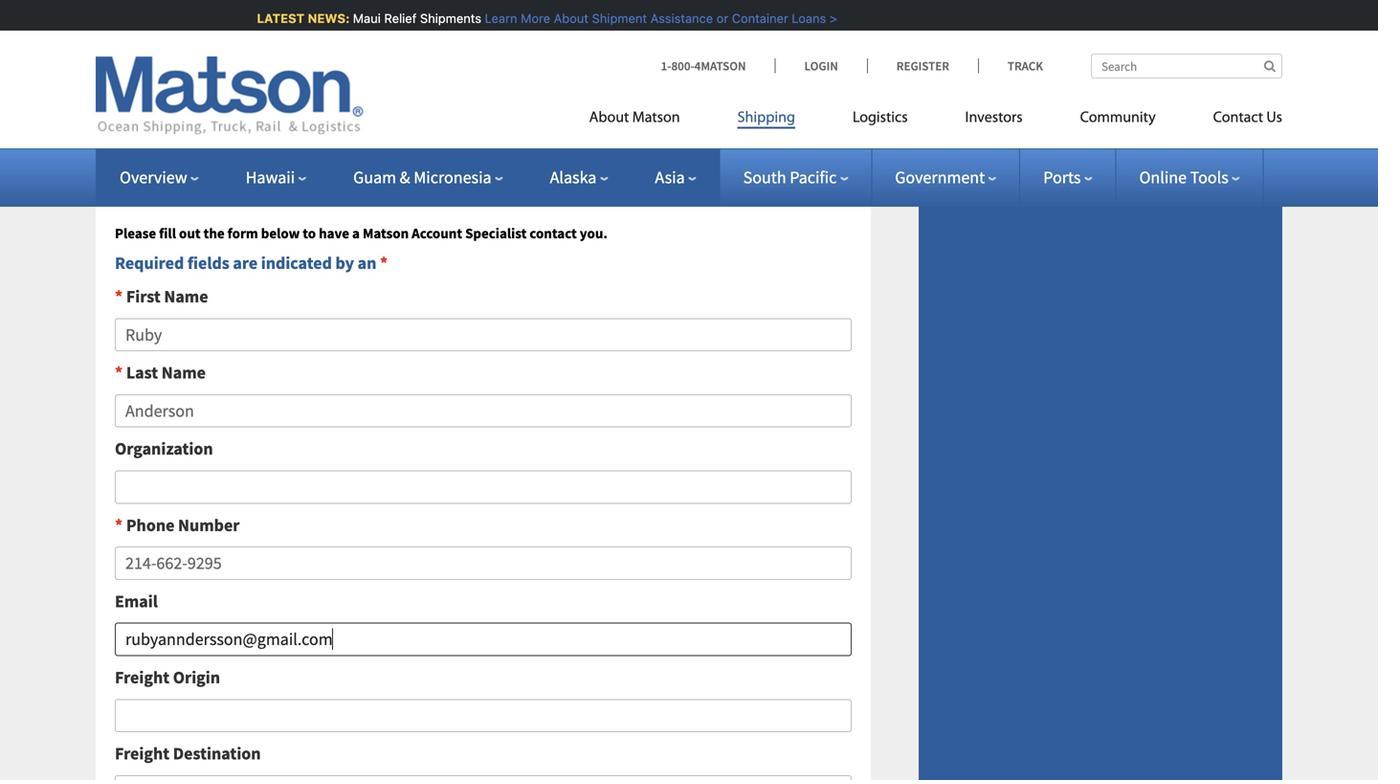 Task type: describe. For each thing, give the bounding box(es) containing it.
* last name
[[115, 362, 206, 384]]

6202)
[[280, 160, 320, 182]]

Commodity Description text field
[[115, 623, 852, 656]]

top menu navigation
[[589, 101, 1283, 140]]

guam
[[354, 167, 397, 188]]

online tools link
[[1140, 167, 1241, 188]]

alaskacs@matson.com
[[96, 86, 261, 107]]

assistance
[[648, 11, 710, 25]]

organization
[[115, 438, 213, 460]]

shipment
[[589, 11, 644, 25]]

search image
[[1265, 60, 1276, 72]]

community link
[[1052, 101, 1185, 140]]

0 vertical spatial about
[[551, 11, 586, 25]]

hawaii
[[246, 167, 295, 188]]

fields
[[188, 252, 230, 274]]

an
[[358, 252, 377, 274]]

* for first name
[[115, 286, 123, 307]]

about matson link
[[589, 101, 709, 140]]

877- inside china service inquiries: 1-877-china-02 (877-244-6202)
[[110, 160, 141, 182]]

below
[[261, 224, 300, 242]]

to
[[303, 224, 316, 242]]

shipments
[[417, 11, 479, 25]]

required fields are indicated by an *
[[115, 252, 388, 274]]

name for * first name
[[164, 286, 208, 307]]

alaska inside alaska, alaska – asia service inquiries: 1-877-678-ship (877-678-7447) alaskacs@matson.com
[[154, 31, 204, 52]]

4matson
[[695, 58, 746, 74]]

a
[[352, 224, 360, 242]]

number
[[178, 514, 240, 536]]

contact us
[[1214, 111, 1283, 126]]

out
[[179, 224, 201, 242]]

contact us link
[[1185, 101, 1283, 140]]

(877-678-7447) link
[[210, 58, 317, 80]]

register
[[897, 58, 950, 74]]

please
[[115, 224, 156, 242]]

2 678- from the left
[[246, 58, 277, 80]]

online
[[1140, 167, 1187, 188]]

1- inside alaska, alaska – asia service inquiries: 1-877-678-ship (877-678-7447) alaskacs@matson.com
[[96, 58, 110, 80]]

government link
[[896, 167, 997, 188]]

Organization text field
[[115, 471, 852, 504]]

china
[[96, 132, 139, 154]]

maui
[[350, 11, 378, 25]]

1 horizontal spatial alaska
[[550, 167, 597, 188]]

pacific
[[790, 167, 837, 188]]

relief
[[381, 11, 414, 25]]

overview
[[120, 167, 187, 188]]

indicated
[[261, 252, 332, 274]]

02
[[192, 160, 209, 182]]

>
[[827, 11, 835, 25]]

* for phone number
[[115, 514, 123, 536]]

ports link
[[1044, 167, 1093, 188]]

(877- inside china service inquiries: 1-877-china-02 (877-244-6202)
[[213, 160, 249, 182]]

tools
[[1191, 167, 1229, 188]]

* right an
[[380, 252, 388, 274]]

alaskacs@matson.com link
[[96, 86, 261, 107]]

contact
[[1214, 111, 1264, 126]]

ports
[[1044, 167, 1082, 188]]

online tools
[[1140, 167, 1229, 188]]

asia link
[[655, 167, 697, 188]]

1-800-4matson
[[661, 58, 746, 74]]

loans
[[789, 11, 824, 25]]

inquiries: inside alaska, alaska – asia service inquiries: 1-877-678-ship (877-678-7447) alaskacs@matson.com
[[312, 31, 384, 52]]

* first name
[[115, 286, 208, 307]]

(877- inside alaska, alaska – asia service inquiries: 1-877-678-ship (877-678-7447) alaskacs@matson.com
[[210, 58, 246, 80]]

inquiries: inside china service inquiries: 1-877-china-02 (877-244-6202)
[[200, 132, 272, 154]]

freight origin
[[115, 667, 220, 688]]

south pacific
[[744, 167, 837, 188]]

ship
[[172, 58, 206, 80]]

service inside china service inquiries: 1-877-china-02 (877-244-6202)
[[143, 132, 197, 154]]

contact
[[530, 224, 577, 242]]

877- inside alaska, alaska – asia service inquiries: 1-877-678-ship (877-678-7447) alaskacs@matson.com
[[110, 58, 141, 80]]

register link
[[867, 58, 979, 74]]

government
[[896, 167, 986, 188]]

more
[[518, 11, 548, 25]]

latest
[[254, 11, 302, 25]]

china service inquiries: 1-877-china-02 (877-244-6202)
[[96, 132, 320, 182]]

logistics
[[853, 111, 908, 126]]

news:
[[305, 11, 347, 25]]

community
[[1081, 111, 1156, 126]]

china-
[[141, 160, 192, 182]]

latest news: maui relief shipments learn more about shipment assistance or container loans >
[[254, 11, 835, 25]]

shipping
[[738, 111, 796, 126]]



Task type: locate. For each thing, give the bounding box(es) containing it.
account
[[412, 224, 463, 242]]

specialist
[[465, 224, 527, 242]]

–
[[208, 31, 216, 52]]

service down latest
[[254, 31, 308, 52]]

1 vertical spatial matson
[[363, 224, 409, 242]]

*
[[380, 252, 388, 274], [115, 286, 123, 307], [115, 362, 123, 384], [115, 514, 123, 536]]

matson inside about matson link
[[633, 111, 681, 126]]

0 vertical spatial inquiries:
[[312, 31, 384, 52]]

asia inside alaska, alaska – asia service inquiries: 1-877-678-ship (877-678-7447) alaskacs@matson.com
[[219, 31, 251, 52]]

phone
[[126, 514, 175, 536]]

0 horizontal spatial 678-
[[141, 58, 172, 80]]

* left phone
[[115, 514, 123, 536]]

form
[[228, 224, 258, 242]]

None text field
[[115, 318, 852, 352], [115, 394, 852, 428], [115, 547, 852, 580], [115, 699, 852, 733], [115, 776, 852, 780], [115, 318, 852, 352], [115, 394, 852, 428], [115, 547, 852, 580], [115, 699, 852, 733], [115, 776, 852, 780]]

please fill out the form below to have a matson account specialist contact you.
[[115, 224, 608, 242]]

track link
[[979, 58, 1044, 74]]

investors
[[966, 111, 1023, 126]]

1 vertical spatial alaska
[[550, 167, 597, 188]]

1 vertical spatial about
[[589, 111, 629, 126]]

freight left origin
[[115, 667, 170, 688]]

0 horizontal spatial asia
[[219, 31, 251, 52]]

0 horizontal spatial inquiries:
[[200, 132, 272, 154]]

* left first
[[115, 286, 123, 307]]

inquiries: down maui
[[312, 31, 384, 52]]

container
[[729, 11, 786, 25]]

login
[[805, 58, 839, 74]]

0 horizontal spatial matson
[[363, 224, 409, 242]]

0 vertical spatial freight
[[115, 667, 170, 688]]

freight
[[115, 667, 170, 688], [115, 743, 170, 765]]

the
[[204, 224, 225, 242]]

overview link
[[120, 167, 199, 188]]

fill
[[159, 224, 176, 242]]

required
[[115, 252, 184, 274]]

1 horizontal spatial matson
[[633, 111, 681, 126]]

&
[[400, 167, 410, 188]]

* phone number
[[115, 514, 240, 536]]

877- down alaska,
[[110, 58, 141, 80]]

1- down learn more about shipment assistance or container loans > link
[[661, 58, 672, 74]]

destination
[[173, 743, 261, 765]]

last
[[126, 362, 158, 384]]

0 vertical spatial (877-
[[210, 58, 246, 80]]

us
[[1267, 111, 1283, 126]]

1- inside china service inquiries: 1-877-china-02 (877-244-6202)
[[96, 160, 110, 182]]

800-
[[672, 58, 695, 74]]

logistics link
[[824, 101, 937, 140]]

1 horizontal spatial asia
[[655, 167, 685, 188]]

matson right a
[[363, 224, 409, 242]]

freight for freight origin
[[115, 667, 170, 688]]

matson down "800-"
[[633, 111, 681, 126]]

hawaii link
[[246, 167, 307, 188]]

678- up alaskacs@matson.com
[[141, 58, 172, 80]]

1 vertical spatial (877-
[[213, 160, 249, 182]]

learn
[[482, 11, 515, 25]]

name for * last name
[[162, 362, 206, 384]]

login link
[[775, 58, 867, 74]]

about
[[551, 11, 586, 25], [589, 111, 629, 126]]

1-800-4matson link
[[661, 58, 775, 74]]

have
[[319, 224, 350, 242]]

blue matson logo with ocean, shipping, truck, rail and logistics written beneath it. image
[[96, 56, 364, 135]]

7447)
[[277, 58, 317, 80]]

1 horizontal spatial service
[[254, 31, 308, 52]]

1-
[[661, 58, 672, 74], [96, 58, 110, 80], [96, 160, 110, 182]]

inquiries: up 244-
[[200, 132, 272, 154]]

first
[[126, 286, 161, 307]]

alaska
[[154, 31, 204, 52], [550, 167, 597, 188]]

0 vertical spatial matson
[[633, 111, 681, 126]]

* left "last"
[[115, 362, 123, 384]]

Search search field
[[1092, 54, 1283, 79]]

about right more
[[551, 11, 586, 25]]

0 vertical spatial service
[[254, 31, 308, 52]]

(877- down –
[[210, 58, 246, 80]]

0 vertical spatial name
[[164, 286, 208, 307]]

matson
[[633, 111, 681, 126], [363, 224, 409, 242]]

(877- right 02
[[213, 160, 249, 182]]

0 horizontal spatial about
[[551, 11, 586, 25]]

2 877- from the top
[[110, 160, 141, 182]]

asia down about matson link
[[655, 167, 685, 188]]

freight for freight destination
[[115, 743, 170, 765]]

alaska link
[[550, 167, 608, 188]]

asia
[[219, 31, 251, 52], [655, 167, 685, 188]]

about up alaska link
[[589, 111, 629, 126]]

service inside alaska, alaska – asia service inquiries: 1-877-678-ship (877-678-7447) alaskacs@matson.com
[[254, 31, 308, 52]]

about matson
[[589, 111, 681, 126]]

guam & micronesia link
[[354, 167, 503, 188]]

south pacific link
[[744, 167, 849, 188]]

service
[[254, 31, 308, 52], [143, 132, 197, 154]]

1- down china
[[96, 160, 110, 182]]

1 877- from the top
[[110, 58, 141, 80]]

alaska up ship
[[154, 31, 204, 52]]

email
[[115, 591, 158, 612]]

(877-
[[210, 58, 246, 80], [213, 160, 249, 182]]

877-
[[110, 58, 141, 80], [110, 160, 141, 182]]

freight destination
[[115, 743, 261, 765]]

by
[[336, 252, 354, 274]]

None search field
[[1092, 54, 1283, 79]]

service up china-
[[143, 132, 197, 154]]

1 vertical spatial inquiries:
[[200, 132, 272, 154]]

1 678- from the left
[[141, 58, 172, 80]]

0 vertical spatial asia
[[219, 31, 251, 52]]

micronesia
[[414, 167, 492, 188]]

1 vertical spatial 877-
[[110, 160, 141, 182]]

0 vertical spatial alaska
[[154, 31, 204, 52]]

0 vertical spatial 877-
[[110, 58, 141, 80]]

origin
[[173, 667, 220, 688]]

about inside 'top menu' navigation
[[589, 111, 629, 126]]

1 vertical spatial freight
[[115, 743, 170, 765]]

678-
[[141, 58, 172, 80], [246, 58, 277, 80]]

0 horizontal spatial alaska
[[154, 31, 204, 52]]

(877-244-6202) link
[[213, 160, 320, 182]]

0 horizontal spatial service
[[143, 132, 197, 154]]

investors link
[[937, 101, 1052, 140]]

1 vertical spatial asia
[[655, 167, 685, 188]]

244-
[[249, 160, 280, 182]]

name down the fields
[[164, 286, 208, 307]]

alaska, alaska – asia service inquiries: 1-877-678-ship (877-678-7447) alaskacs@matson.com
[[96, 31, 384, 107]]

asia right –
[[219, 31, 251, 52]]

alaska,
[[96, 31, 151, 52]]

1 vertical spatial name
[[162, 362, 206, 384]]

track
[[1008, 58, 1044, 74]]

1 horizontal spatial 678-
[[246, 58, 277, 80]]

1 vertical spatial service
[[143, 132, 197, 154]]

2 freight from the top
[[115, 743, 170, 765]]

1- down alaska,
[[96, 58, 110, 80]]

1 horizontal spatial inquiries:
[[312, 31, 384, 52]]

or
[[714, 11, 726, 25]]

name right "last"
[[162, 362, 206, 384]]

inquiries:
[[312, 31, 384, 52], [200, 132, 272, 154]]

shipping link
[[709, 101, 824, 140]]

1 horizontal spatial about
[[589, 111, 629, 126]]

learn more about shipment assistance or container loans > link
[[482, 11, 835, 25]]

alaska up contact
[[550, 167, 597, 188]]

* for last name
[[115, 362, 123, 384]]

1 freight from the top
[[115, 667, 170, 688]]

freight left destination
[[115, 743, 170, 765]]

877- down china
[[110, 160, 141, 182]]

678- down latest
[[246, 58, 277, 80]]

you.
[[580, 224, 608, 242]]

name
[[164, 286, 208, 307], [162, 362, 206, 384]]

south
[[744, 167, 787, 188]]



Task type: vqa. For each thing, say whether or not it's contained in the screenshot.
inquiries: in the china service inquiries: 1-877-china-02 (877-244-6202)
yes



